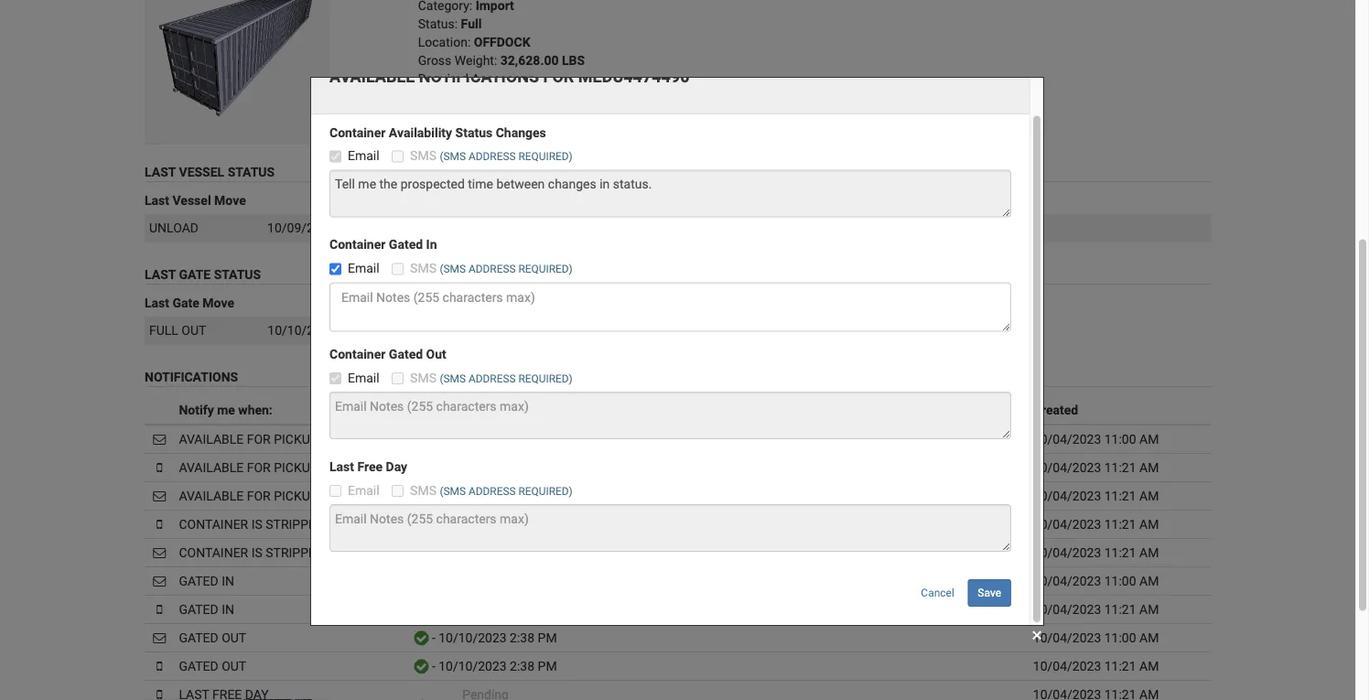 Task type: describe. For each thing, give the bounding box(es) containing it.
10/10/2023 for lg image corresponding to envelope o icon corresponding to 10/04/2023 11:00 am
[[439, 432, 507, 447]]

between
[[755, 432, 803, 447]]

vessel for move
[[173, 193, 211, 208]]

time
[[726, 432, 752, 447]]

1 mobile image from the top
[[157, 518, 162, 530]]

envelope o image for gated out
[[153, 631, 166, 644]]

envelope o image for 10/04/2023 11:21 am
[[153, 489, 166, 502]]

is for envelope o image corresponding to container is stripped
[[252, 545, 263, 560]]

lg image for envelope o icon corresponding to 10/04/2023 11:00 am
[[414, 433, 429, 446]]

in for 10/04/2023 11:00 am
[[222, 573, 234, 589]]

2 10/04/2023 11:00 am from the top
[[1034, 573, 1160, 589]]

11:00 for - 10/10/2023 2:38 pm
[[1105, 630, 1137, 645]]

4 10/04/2023 from the top
[[1034, 517, 1102, 532]]

last gate move
[[145, 295, 234, 310]]

me for the
[[616, 432, 635, 447]]

0 vertical spatial 2:38
[[339, 323, 364, 338]]

10/04/2023 11:21 am for gated out mobile icon
[[1034, 659, 1160, 674]]

mobile image for gated out
[[157, 660, 162, 672]]

gated in for 10/04/2023 11:00 am
[[179, 573, 234, 589]]

notifications
[[145, 369, 238, 384]]

pm for 10/04/2023 11:00 am
[[538, 630, 557, 645]]

envelope o image for container is stripped
[[153, 546, 166, 559]]

for for envelope o icon corresponding to 10/04/2023 11:21 am
[[247, 488, 271, 503]]

out for 10/04/2023 11:00 am
[[222, 630, 246, 645]]

5 10/04/2023 from the top
[[1034, 545, 1102, 560]]

container is stripped for 1st mobile image from the top of the page
[[179, 517, 324, 532]]

status for last gate status
[[214, 267, 261, 282]]

10/04/2023 11:00 am for - 10/10/2023 2:38 pm
[[1034, 630, 1160, 645]]

container is stripped for envelope o image corresponding to container is stripped
[[179, 545, 324, 560]]

10/10/2023 for lg image related to envelope o icon corresponding to 10/04/2023 11:21 am
[[439, 488, 507, 503]]

notify
[[179, 402, 214, 417]]

unload
[[149, 220, 199, 236]]

available for mobile icon associated with available for pickup
[[179, 460, 244, 475]]

changes
[[806, 432, 855, 447]]

10/04/2023 11:21 am for mobile icon for gated in
[[1034, 602, 1160, 617]]

available for pickup for envelope o icon corresponding to 10/04/2023 11:00 am
[[179, 432, 318, 447]]

full
[[149, 323, 178, 338]]

- for first lg image from the bottom
[[432, 630, 436, 645]]

number
[[467, 295, 513, 310]]

last for last gate move
[[145, 295, 169, 310]]

0 vertical spatial out
[[182, 323, 206, 338]]

10/04/2023 11:21 am for envelope o icon corresponding to 10/04/2023 11:21 am
[[1034, 488, 1160, 503]]

status:
[[418, 16, 458, 31]]

last gate status
[[145, 267, 261, 282]]

10/10/2023 for first lg image from the bottom
[[439, 630, 507, 645]]

2 mobile image from the top
[[157, 688, 162, 700]]

1 stripped from the top
[[266, 517, 324, 532]]

gate for move
[[173, 295, 199, 310]]

move for last vessel move
[[214, 193, 246, 208]]

move for last gate move
[[203, 295, 234, 310]]

11:21 for envelope o icon corresponding to 10/04/2023 11:21 am
[[1105, 488, 1137, 503]]

- for lg image related to envelope o icon corresponding to 10/04/2023 11:21 am
[[432, 488, 436, 503]]

40dh image
[[145, 0, 330, 145]]

required
[[418, 71, 469, 86]]

pending for envelope o image corresponding to container is stripped
[[463, 545, 509, 560]]

status for last vessel status
[[228, 165, 275, 180]]

full
[[461, 16, 482, 31]]

9:14 for 10/04/2023 11:21 am
[[510, 488, 535, 503]]

11:21 for mobile icon associated with available for pickup
[[1105, 460, 1137, 475]]

4 11:21 from the top
[[1105, 545, 1137, 560]]

status: full location: offdock gross weight: 32,628.00 lbs required accessory:
[[418, 16, 585, 86]]

status.
[[871, 432, 910, 447]]

full out
[[149, 323, 206, 338]]

7 10/04/2023 from the top
[[1034, 602, 1102, 617]]

available for pickup for mobile icon associated with available for pickup
[[179, 460, 318, 475]]

6 10/04/2023 from the top
[[1034, 573, 1102, 589]]

tell
[[593, 432, 613, 447]]

pm for 10/04/2023 11:21 am
[[538, 659, 557, 674]]

pending for 1st mobile image from the top of the page
[[463, 517, 509, 532]]

the
[[638, 432, 656, 447]]

10/10/2023 2:38 pm
[[268, 323, 386, 338]]

gate for status
[[179, 267, 211, 282]]

8 10/04/2023 from the top
[[1034, 630, 1102, 645]]

0 vertical spatial pm
[[367, 323, 386, 338]]

2:38 for 10/04/2023 11:21 am
[[510, 659, 535, 674]]

10/10/2023 for lg icon
[[439, 659, 507, 674]]

gated for envelope o image for gated out
[[179, 630, 219, 645]]

gated out for 10/04/2023 11:21 am
[[179, 659, 246, 674]]

vessel/voyage
[[418, 193, 504, 208]]

when:
[[238, 402, 273, 417]]

prospected
[[659, 432, 723, 447]]

for for mobile icon associated with available for pickup
[[247, 460, 271, 475]]

lg image for envelope o icon corresponding to 10/04/2023 11:21 am
[[414, 490, 429, 503]]

2 11:00 from the top
[[1105, 573, 1137, 589]]

notify me when:
[[179, 402, 273, 417]]

offdock
[[474, 35, 531, 50]]

- 10/10/2023 2:38 pm for 10/04/2023 11:21 am
[[429, 659, 557, 674]]

10/04/2023 11:00 am for - 10/10/2023 9:14 am
[[1034, 432, 1160, 447]]

available for envelope o icon corresponding to 10/04/2023 11:21 am
[[179, 488, 244, 503]]

weight:
[[455, 53, 498, 68]]



Task type: vqa. For each thing, say whether or not it's contained in the screenshot.


Task type: locate. For each thing, give the bounding box(es) containing it.
2 lg image from the top
[[414, 490, 429, 503]]

1 gated in from the top
[[179, 573, 234, 589]]

1 container is stripped from the top
[[179, 517, 324, 532]]

2 vertical spatial envelope o image
[[153, 631, 166, 644]]

3 last from the top
[[145, 267, 176, 282]]

lbs
[[562, 53, 585, 68]]

0 vertical spatial move
[[214, 193, 246, 208]]

1 vertical spatial available for pickup
[[179, 460, 318, 475]]

gate up full out
[[173, 295, 199, 310]]

1 vertical spatial is
[[252, 545, 263, 560]]

1 vertical spatial 10/04/2023 11:00 am
[[1034, 573, 1160, 589]]

4 last from the top
[[145, 295, 169, 310]]

1 vertical spatial pending
[[463, 545, 509, 560]]

pickup
[[274, 432, 318, 447], [274, 460, 318, 475], [274, 488, 318, 503]]

2 is from the top
[[252, 545, 263, 560]]

last for last vessel status
[[145, 165, 176, 180]]

1 9:14 from the top
[[510, 432, 535, 447]]

2 pending from the top
[[463, 545, 509, 560]]

vessel up unload
[[173, 193, 211, 208]]

for
[[247, 432, 271, 447], [247, 460, 271, 475], [247, 488, 271, 503]]

pending
[[463, 517, 509, 532], [463, 545, 509, 560]]

gated out
[[179, 630, 246, 645], [179, 659, 246, 674]]

2:38
[[339, 323, 364, 338], [510, 630, 535, 645], [510, 659, 535, 674]]

0 vertical spatial pending
[[463, 517, 509, 532]]

3 mobile image from the top
[[157, 660, 162, 672]]

3 lg image from the top
[[414, 632, 429, 645]]

2 - 10/10/2023 2:38 pm from the top
[[429, 659, 557, 674]]

0 vertical spatial - 10/10/2023 2:38 pm
[[429, 630, 557, 645]]

9 10/04/2023 from the top
[[1034, 659, 1102, 674]]

4 gated from the top
[[179, 659, 219, 674]]

2 9:14 from the top
[[510, 488, 535, 503]]

0 vertical spatial status
[[228, 165, 275, 180]]

10/04/2023 11:21 am
[[1034, 460, 1160, 475], [1034, 488, 1160, 503], [1034, 517, 1160, 532], [1034, 545, 1160, 560], [1034, 602, 1160, 617], [1034, 659, 1160, 674]]

2 container is stripped from the top
[[179, 545, 324, 560]]

pm
[[367, 323, 386, 338], [538, 630, 557, 645], [538, 659, 557, 674]]

0 vertical spatial mobile image
[[157, 518, 162, 530]]

2 11:21 from the top
[[1105, 488, 1137, 503]]

- 10/10/2023 9:14 am for 10/04/2023 11:21 am
[[429, 488, 557, 503]]

1 gated out from the top
[[179, 630, 246, 645]]

gated in for 10/04/2023 11:21 am
[[179, 602, 234, 617]]

1 vertical spatial stripped
[[266, 545, 324, 560]]

chassis
[[418, 295, 464, 310]]

- 10/10/2023 9:14 am
[[429, 432, 557, 447], [429, 488, 557, 503]]

1 vertical spatial container
[[179, 545, 248, 560]]

lg image
[[414, 433, 429, 446], [414, 490, 429, 503], [414, 632, 429, 645]]

0 vertical spatial envelope o image
[[153, 546, 166, 559]]

1 vertical spatial envelope o image
[[153, 574, 166, 587]]

available
[[179, 432, 244, 447], [179, 460, 244, 475], [179, 488, 244, 503]]

2 - from the top
[[432, 488, 436, 503]]

3 available for pickup from the top
[[179, 488, 318, 503]]

is
[[252, 517, 263, 532], [252, 545, 263, 560]]

2 10/04/2023 from the top
[[1034, 460, 1102, 475]]

1 horizontal spatial me
[[616, 432, 635, 447]]

1 gated from the top
[[179, 573, 219, 589]]

11:21
[[1105, 460, 1137, 475], [1105, 488, 1137, 503], [1105, 517, 1137, 532], [1105, 545, 1137, 560], [1105, 602, 1137, 617], [1105, 659, 1137, 674]]

0 horizontal spatial me
[[217, 402, 235, 417]]

3 10/04/2023 11:00 am from the top
[[1034, 630, 1160, 645]]

1 - 10/10/2023 9:14 am from the top
[[429, 432, 557, 447]]

3 gated from the top
[[179, 630, 219, 645]]

2 vertical spatial out
[[222, 659, 246, 674]]

move down last vessel status
[[214, 193, 246, 208]]

9:14 for 10/04/2023 11:00 am
[[510, 432, 535, 447]]

0 vertical spatial 9:14
[[510, 432, 535, 447]]

envelope o image for 10/04/2023 11:00 am
[[153, 432, 166, 445]]

0 vertical spatial 10/04/2023 11:00 am
[[1034, 432, 1160, 447]]

0 vertical spatial container
[[179, 517, 248, 532]]

0 vertical spatial gate
[[179, 267, 211, 282]]

last for last vessel move
[[145, 193, 169, 208]]

me for when:
[[217, 402, 235, 417]]

3 envelope o image from the top
[[153, 631, 166, 644]]

2 pickup from the top
[[274, 460, 318, 475]]

2:38 for 10/04/2023 11:00 am
[[510, 630, 535, 645]]

2 envelope o image from the top
[[153, 489, 166, 502]]

2 vertical spatial available for pickup
[[179, 488, 318, 503]]

10/04/2023 11:00 am
[[1034, 432, 1160, 447], [1034, 573, 1160, 589], [1034, 630, 1160, 645]]

envelope o image for gated in
[[153, 574, 166, 587]]

vessel for status
[[179, 165, 224, 180]]

envelope o image
[[153, 546, 166, 559], [153, 574, 166, 587], [153, 631, 166, 644]]

2 available for pickup from the top
[[179, 460, 318, 475]]

1 container from the top
[[179, 517, 248, 532]]

is for 1st mobile image from the top of the page
[[252, 517, 263, 532]]

mobile image
[[157, 518, 162, 530], [157, 688, 162, 700]]

0 vertical spatial in
[[222, 573, 234, 589]]

0 vertical spatial container is stripped
[[179, 517, 324, 532]]

1 11:21 from the top
[[1105, 460, 1137, 475]]

2 vertical spatial 11:00
[[1105, 630, 1137, 645]]

1 vertical spatial envelope o image
[[153, 489, 166, 502]]

available for envelope o icon corresponding to 10/04/2023 11:00 am
[[179, 432, 244, 447]]

10/09/2023
[[267, 220, 336, 236]]

pickup for lg image related to envelope o icon corresponding to 10/04/2023 11:21 am
[[274, 488, 318, 503]]

1 vertical spatial - 10/10/2023 9:14 am
[[429, 488, 557, 503]]

0 vertical spatial - 10/10/2023 9:14 am
[[429, 432, 557, 447]]

0 vertical spatial available
[[179, 432, 244, 447]]

last for last gate status
[[145, 267, 176, 282]]

0 vertical spatial gated in
[[179, 573, 234, 589]]

in
[[222, 573, 234, 589], [222, 602, 234, 617]]

mobile image
[[157, 461, 162, 474], [157, 603, 162, 616], [157, 660, 162, 672]]

10/10/2023
[[268, 323, 336, 338], [439, 432, 507, 447], [439, 488, 507, 503], [439, 630, 507, 645], [439, 659, 507, 674]]

1 10/04/2023 from the top
[[1034, 432, 1102, 447]]

2 10/04/2023 11:21 am from the top
[[1034, 488, 1160, 503]]

2 vertical spatial pickup
[[274, 488, 318, 503]]

0 vertical spatial available for pickup
[[179, 432, 318, 447]]

3 available from the top
[[179, 488, 244, 503]]

out
[[182, 323, 206, 338], [222, 630, 246, 645], [222, 659, 246, 674]]

1 vertical spatial gated out
[[179, 659, 246, 674]]

3 pickup from the top
[[274, 488, 318, 503]]

1 vertical spatial container is stripped
[[179, 545, 324, 560]]

pickup for lg image corresponding to envelope o icon corresponding to 10/04/2023 11:00 am
[[274, 432, 318, 447]]

me left when:
[[217, 402, 235, 417]]

status up last vessel move
[[228, 165, 275, 180]]

1 10/04/2023 11:00 am from the top
[[1034, 432, 1160, 447]]

-
[[432, 432, 436, 447], [432, 488, 436, 503], [432, 630, 436, 645], [432, 659, 436, 674]]

2 vertical spatial pm
[[538, 659, 557, 674]]

gross
[[418, 53, 452, 68]]

4 10/04/2023 11:21 am from the top
[[1034, 545, 1160, 560]]

lg image
[[414, 660, 429, 673]]

1 pickup from the top
[[274, 432, 318, 447]]

0 vertical spatial for
[[247, 432, 271, 447]]

1 mobile image from the top
[[157, 461, 162, 474]]

available for pickup for envelope o icon corresponding to 10/04/2023 11:21 am
[[179, 488, 318, 503]]

2 vertical spatial for
[[247, 488, 271, 503]]

gated for envelope o image associated with gated in
[[179, 573, 219, 589]]

stripped
[[266, 517, 324, 532], [266, 545, 324, 560]]

gated in
[[179, 573, 234, 589], [179, 602, 234, 617]]

1 in from the top
[[222, 573, 234, 589]]

11:21 for mobile icon for gated in
[[1105, 602, 1137, 617]]

1 vertical spatial pickup
[[274, 460, 318, 475]]

envelope o image
[[153, 432, 166, 445], [153, 489, 166, 502]]

1 - 10/10/2023 2:38 pm from the top
[[429, 630, 557, 645]]

container for 1st mobile image from the top of the page
[[179, 517, 248, 532]]

2 gated out from the top
[[179, 659, 246, 674]]

9:14
[[510, 432, 535, 447], [510, 488, 535, 503]]

5 11:21 from the top
[[1105, 602, 1137, 617]]

11:21 for gated out mobile icon
[[1105, 659, 1137, 674]]

4 - from the top
[[432, 659, 436, 674]]

2 for from the top
[[247, 460, 271, 475]]

in for 10/04/2023 11:21 am
[[222, 602, 234, 617]]

last up unload
[[145, 193, 169, 208]]

2 mobile image from the top
[[157, 603, 162, 616]]

1 vertical spatial pm
[[538, 630, 557, 645]]

gate up the last gate move at the top of the page
[[179, 267, 211, 282]]

gated for gated out mobile icon
[[179, 659, 219, 674]]

me
[[217, 402, 235, 417], [616, 432, 635, 447]]

last up the last gate move at the top of the page
[[145, 267, 176, 282]]

0 vertical spatial envelope o image
[[153, 432, 166, 445]]

- for lg image corresponding to envelope o icon corresponding to 10/04/2023 11:00 am
[[432, 432, 436, 447]]

1 vertical spatial 2:38
[[510, 630, 535, 645]]

2 available from the top
[[179, 460, 244, 475]]

1 vertical spatial gated in
[[179, 602, 234, 617]]

1 pending from the top
[[463, 517, 509, 532]]

1 is from the top
[[252, 517, 263, 532]]

last vessel move
[[145, 193, 246, 208]]

3 11:00 from the top
[[1105, 630, 1137, 645]]

last
[[145, 165, 176, 180], [145, 193, 169, 208], [145, 267, 176, 282], [145, 295, 169, 310]]

2 envelope o image from the top
[[153, 574, 166, 587]]

0 vertical spatial pickup
[[274, 432, 318, 447]]

2 vertical spatial 10/04/2023 11:00 am
[[1034, 630, 1160, 645]]

1 vertical spatial move
[[203, 295, 234, 310]]

0 vertical spatial gated out
[[179, 630, 246, 645]]

status
[[228, 165, 275, 180], [214, 267, 261, 282]]

1 envelope o image from the top
[[153, 432, 166, 445]]

vessel up last vessel move
[[179, 165, 224, 180]]

1 11:00 from the top
[[1105, 432, 1137, 447]]

accessory:
[[472, 71, 535, 86]]

1 vertical spatial vessel
[[173, 193, 211, 208]]

1 vertical spatial 9:14
[[510, 488, 535, 503]]

tell me the prospected time between changes in status.
[[593, 432, 910, 447]]

2 gated from the top
[[179, 602, 219, 617]]

1 available for pickup from the top
[[179, 432, 318, 447]]

10/09/2023 8:57 am
[[267, 220, 386, 236]]

1 - from the top
[[432, 432, 436, 447]]

out for 10/04/2023 11:21 am
[[222, 659, 246, 674]]

1 vertical spatial gate
[[173, 295, 199, 310]]

in
[[858, 432, 868, 447]]

1 vertical spatial mobile image
[[157, 603, 162, 616]]

10/04/2023
[[1034, 432, 1102, 447], [1034, 460, 1102, 475], [1034, 488, 1102, 503], [1034, 517, 1102, 532], [1034, 545, 1102, 560], [1034, 573, 1102, 589], [1034, 602, 1102, 617], [1034, 630, 1102, 645], [1034, 659, 1102, 674]]

2 vertical spatial lg image
[[414, 632, 429, 645]]

mobile image for gated in
[[157, 603, 162, 616]]

created
[[1034, 402, 1079, 417]]

2 vertical spatial available
[[179, 488, 244, 503]]

1 envelope o image from the top
[[153, 546, 166, 559]]

3 for from the top
[[247, 488, 271, 503]]

gated for mobile icon for gated in
[[179, 602, 219, 617]]

2 in from the top
[[222, 602, 234, 617]]

1 vertical spatial status
[[214, 267, 261, 282]]

chassis number
[[418, 295, 513, 310]]

0 vertical spatial stripped
[[266, 517, 324, 532]]

sent
[[473, 402, 499, 417]]

11:00 for - 10/10/2023 9:14 am
[[1105, 432, 1137, 447]]

1 available from the top
[[179, 432, 244, 447]]

1 vertical spatial out
[[222, 630, 246, 645]]

1 vertical spatial 11:00
[[1105, 573, 1137, 589]]

available for pickup
[[179, 432, 318, 447], [179, 460, 318, 475], [179, 488, 318, 503]]

0 vertical spatial is
[[252, 517, 263, 532]]

2 stripped from the top
[[266, 545, 324, 560]]

container is stripped
[[179, 517, 324, 532], [179, 545, 324, 560]]

32,628.00
[[501, 53, 559, 68]]

0 vertical spatial lg image
[[414, 433, 429, 446]]

vessel
[[179, 165, 224, 180], [173, 193, 211, 208]]

3 11:21 from the top
[[1105, 517, 1137, 532]]

move down the "last gate status"
[[203, 295, 234, 310]]

2 - 10/10/2023 9:14 am from the top
[[429, 488, 557, 503]]

gated
[[179, 573, 219, 589], [179, 602, 219, 617], [179, 630, 219, 645], [179, 659, 219, 674]]

2 container from the top
[[179, 545, 248, 560]]

1 vertical spatial mobile image
[[157, 688, 162, 700]]

container for envelope o image corresponding to container is stripped
[[179, 545, 248, 560]]

move
[[214, 193, 246, 208], [203, 295, 234, 310]]

1 vertical spatial me
[[616, 432, 635, 447]]

2 vertical spatial 2:38
[[510, 659, 535, 674]]

3 10/04/2023 11:21 am from the top
[[1034, 517, 1160, 532]]

1 10/04/2023 11:21 am from the top
[[1034, 460, 1160, 475]]

- 10/10/2023 2:38 pm
[[429, 630, 557, 645], [429, 659, 557, 674]]

3 10/04/2023 from the top
[[1034, 488, 1102, 503]]

1 for from the top
[[247, 432, 271, 447]]

last up last vessel move
[[145, 165, 176, 180]]

1 vertical spatial available
[[179, 460, 244, 475]]

0 vertical spatial me
[[217, 402, 235, 417]]

am
[[367, 220, 386, 236], [538, 432, 557, 447], [1140, 432, 1160, 447], [1140, 460, 1160, 475], [538, 488, 557, 503], [1140, 488, 1160, 503], [1140, 517, 1160, 532], [1140, 545, 1160, 560], [1140, 573, 1160, 589], [1140, 602, 1160, 617], [1140, 630, 1160, 645], [1140, 659, 1160, 674]]

- 10/10/2023 2:38 pm for 10/04/2023 11:00 am
[[429, 630, 557, 645]]

for for envelope o icon corresponding to 10/04/2023 11:00 am
[[247, 432, 271, 447]]

0 vertical spatial vessel
[[179, 165, 224, 180]]

11:00
[[1105, 432, 1137, 447], [1105, 573, 1137, 589], [1105, 630, 1137, 645]]

0 vertical spatial 11:00
[[1105, 432, 1137, 447]]

3 - from the top
[[432, 630, 436, 645]]

6 11:21 from the top
[[1105, 659, 1137, 674]]

2 last from the top
[[145, 193, 169, 208]]

2 gated in from the top
[[179, 602, 234, 617]]

2 vertical spatial mobile image
[[157, 660, 162, 672]]

status up the last gate move at the top of the page
[[214, 267, 261, 282]]

6 10/04/2023 11:21 am from the top
[[1034, 659, 1160, 674]]

5 10/04/2023 11:21 am from the top
[[1034, 602, 1160, 617]]

8:57
[[339, 220, 363, 236]]

- for lg icon
[[432, 659, 436, 674]]

- 10/10/2023 9:14 am for 10/04/2023 11:00 am
[[429, 432, 557, 447]]

last vessel status
[[145, 165, 275, 180]]

1 vertical spatial lg image
[[414, 490, 429, 503]]

last up full
[[145, 295, 169, 310]]

1 vertical spatial - 10/10/2023 2:38 pm
[[429, 659, 557, 674]]

me left the
[[616, 432, 635, 447]]

1 vertical spatial for
[[247, 460, 271, 475]]

gate
[[179, 267, 211, 282], [173, 295, 199, 310]]

location:
[[418, 35, 471, 50]]

1 vertical spatial in
[[222, 602, 234, 617]]

container
[[179, 517, 248, 532], [179, 545, 248, 560]]

gated out for 10/04/2023 11:00 am
[[179, 630, 246, 645]]

0 vertical spatial mobile image
[[157, 461, 162, 474]]

1 lg image from the top
[[414, 433, 429, 446]]

own
[[423, 323, 452, 338]]

10/04/2023 11:21 am for mobile icon associated with available for pickup
[[1034, 460, 1160, 475]]

1 last from the top
[[145, 165, 176, 180]]

mobile image for available for pickup
[[157, 461, 162, 474]]



